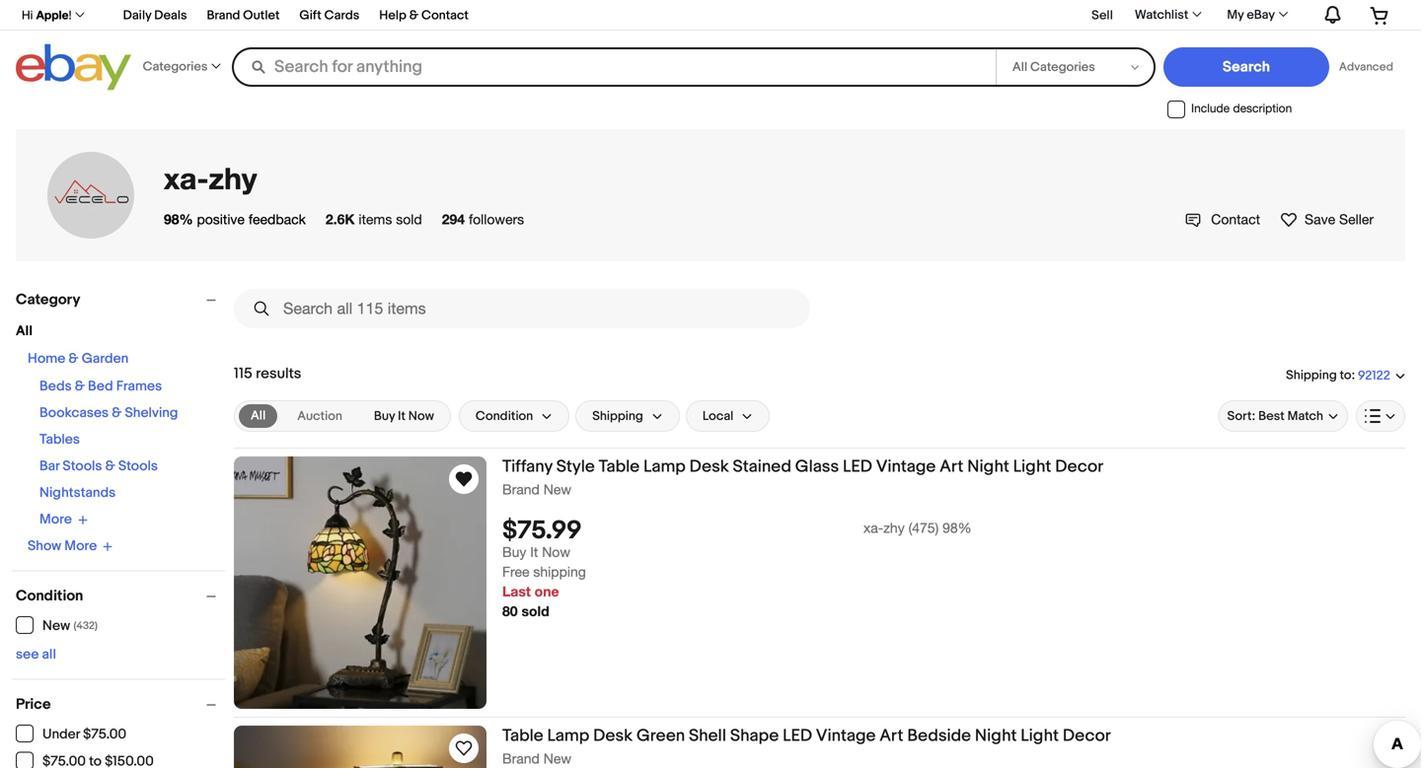 Task type: vqa. For each thing, say whether or not it's contained in the screenshot.
Brand to the middle
yes



Task type: describe. For each thing, give the bounding box(es) containing it.
0 vertical spatial all
[[16, 323, 33, 340]]

see all
[[16, 647, 56, 664]]

gift
[[300, 8, 322, 23]]

beds & bed frames link
[[39, 379, 162, 395]]

2.6k items sold
[[326, 211, 422, 228]]

items
[[359, 211, 392, 228]]

banner containing watchlist
[[11, 0, 1406, 96]]

under
[[42, 727, 80, 744]]

include
[[1191, 101, 1230, 115]]

shipping for shipping to : 92122
[[1286, 368, 1337, 383]]

night for bedside
[[975, 727, 1017, 747]]

night for art
[[968, 457, 1010, 478]]

decor for art
[[1055, 457, 1104, 478]]

1 vertical spatial more
[[64, 538, 97, 555]]

tiffany style table lamp desk stained glass led vintage art night light decor link
[[502, 457, 1406, 481]]

art inside tiffany style table lamp desk stained glass led vintage art night light decor brand new
[[940, 457, 964, 478]]

home & garden
[[28, 351, 129, 368]]

daily
[[123, 8, 151, 23]]

xa-zhy
[[164, 160, 257, 196]]

bed
[[88, 379, 113, 395]]

bookcases & shelving link
[[39, 405, 178, 422]]

tiffany style table lamp desk stained glass led vintage art night light decor brand new
[[502, 457, 1104, 498]]

your shopping cart image
[[1369, 5, 1392, 24]]

deals
[[154, 8, 187, 23]]

price
[[16, 696, 51, 714]]

98% inside xa-zhy (475) 98% buy it now free shipping last one 80 sold
[[943, 520, 972, 537]]

include description
[[1191, 101, 1292, 115]]

advanced link
[[1330, 47, 1404, 87]]

one
[[535, 584, 559, 600]]

table lamp desk green shell shape led vintage art bedside night light decor heading
[[502, 727, 1111, 747]]

ebay
[[1247, 7, 1275, 23]]

show more button
[[28, 538, 113, 555]]

bedside
[[907, 727, 971, 747]]

beds
[[39, 379, 72, 395]]

:
[[1352, 368, 1355, 383]]

table lamp desk green shell shape led vintage art bedside night light decor link
[[502, 727, 1406, 751]]

best
[[1259, 409, 1285, 424]]

xa-zhy link
[[164, 160, 257, 196]]

& for garden
[[69, 351, 79, 368]]

green
[[637, 727, 685, 747]]

nightstands link
[[39, 485, 116, 502]]

sort: best match button
[[1219, 401, 1348, 432]]

(475)
[[909, 520, 939, 537]]

light for art
[[1013, 457, 1052, 478]]

contact inside account navigation
[[421, 8, 469, 23]]

new (432)
[[42, 618, 98, 635]]

sold inside xa-zhy (475) 98% buy it now free shipping last one 80 sold
[[522, 604, 550, 620]]

& down beds & bed frames link
[[112, 405, 122, 422]]

save seller button
[[1280, 209, 1374, 230]]

save seller
[[1305, 211, 1374, 228]]

table lamp desk green shell shape led vintage art bedside night light decor brand new
[[502, 727, 1111, 767]]

table inside table lamp desk green shell shape led vintage art bedside night light decor brand new
[[502, 727, 544, 747]]

vintage inside tiffany style table lamp desk stained glass led vintage art night light decor brand new
[[876, 457, 936, 478]]

xa zhy image
[[47, 152, 134, 239]]

& for contact
[[409, 8, 419, 23]]

2.6k
[[326, 211, 355, 228]]

last
[[502, 584, 531, 600]]

shelving
[[125, 405, 178, 422]]

led inside table lamp desk green shell shape led vintage art bedside night light decor brand new
[[783, 727, 812, 747]]

115 results
[[234, 365, 301, 383]]

tiffany
[[502, 457, 553, 478]]

vintage inside table lamp desk green shell shape led vintage art bedside night light decor brand new
[[816, 727, 876, 747]]

brand for tiffany
[[502, 482, 540, 498]]

tables link
[[39, 432, 80, 449]]

shipping to : 92122
[[1286, 368, 1391, 384]]

shipping
[[533, 564, 586, 581]]

0 horizontal spatial buy
[[374, 409, 395, 424]]

tiffany style table lamp desk stained glass led vintage art night light decor image
[[234, 457, 487, 710]]

apple
[[36, 8, 69, 22]]

contact link
[[1186, 211, 1261, 228]]

cards
[[324, 8, 360, 23]]

1 stools from the left
[[63, 459, 102, 475]]

feedback
[[249, 211, 306, 228]]

lamp inside table lamp desk green shell shape led vintage art bedside night light decor brand new
[[547, 727, 590, 747]]

1 vertical spatial new
[[42, 618, 70, 635]]

all inside $75.99 main content
[[251, 409, 266, 424]]

positive
[[197, 211, 245, 228]]

daily deals link
[[123, 5, 187, 28]]

my ebay
[[1227, 7, 1275, 23]]

shell
[[689, 727, 727, 747]]

lamp inside tiffany style table lamp desk stained glass led vintage art night light decor brand new
[[644, 457, 686, 478]]

auction link
[[285, 405, 354, 428]]

80
[[502, 604, 518, 620]]

art inside table lamp desk green shell shape led vintage art bedside night light decor brand new
[[880, 727, 904, 747]]

category
[[16, 291, 80, 309]]

my ebay link
[[1217, 3, 1297, 27]]

bar
[[39, 459, 60, 475]]

led inside tiffany style table lamp desk stained glass led vintage art night light decor brand new
[[843, 457, 872, 478]]

(432)
[[74, 620, 98, 633]]

frames
[[116, 379, 162, 395]]

beds & bed frames bookcases & shelving tables bar stools & stools nightstands
[[39, 379, 178, 502]]

you are watching this item, click to unwatch image
[[452, 468, 476, 492]]

categories
[[143, 59, 208, 75]]

show more
[[28, 538, 97, 555]]

brand outlet
[[207, 8, 280, 23]]

listing options selector. list view selected. image
[[1365, 409, 1397, 424]]

buy it now link
[[362, 405, 446, 428]]

sort:
[[1228, 409, 1256, 424]]

price button
[[16, 696, 225, 714]]

see all button
[[16, 647, 56, 664]]

all
[[42, 647, 56, 664]]

show
[[28, 538, 61, 555]]

zhy for xa-zhy (475) 98% buy it now free shipping last one 80 sold
[[884, 520, 905, 537]]

0 horizontal spatial condition
[[16, 588, 83, 606]]

0 vertical spatial 98%
[[164, 211, 193, 228]]

under $75.00 link
[[16, 726, 127, 744]]



Task type: locate. For each thing, give the bounding box(es) containing it.
to
[[1340, 368, 1352, 383]]

contact left save
[[1211, 211, 1261, 228]]

stools up nightstands
[[63, 459, 102, 475]]

0 vertical spatial contact
[[421, 8, 469, 23]]

ebay home image
[[16, 43, 131, 91]]

0 vertical spatial buy
[[374, 409, 395, 424]]

nightstands
[[39, 485, 116, 502]]

0 horizontal spatial now
[[408, 409, 434, 424]]

zhy
[[209, 160, 257, 196], [884, 520, 905, 537]]

1 vertical spatial zhy
[[884, 520, 905, 537]]

1 vertical spatial lamp
[[547, 727, 590, 747]]

new inside tiffany style table lamp desk stained glass led vintage art night light decor brand new
[[544, 482, 572, 498]]

light inside table lamp desk green shell shape led vintage art bedside night light decor brand new
[[1021, 727, 1059, 747]]

0 horizontal spatial led
[[783, 727, 812, 747]]

new
[[544, 482, 572, 498], [42, 618, 70, 635], [544, 751, 572, 767]]

1 horizontal spatial it
[[530, 545, 538, 561]]

style
[[556, 457, 595, 478]]

decor inside table lamp desk green shell shape led vintage art bedside night light decor brand new
[[1063, 727, 1111, 747]]

1 vertical spatial condition
[[16, 588, 83, 606]]

0 vertical spatial zhy
[[209, 160, 257, 196]]

shipping left to
[[1286, 368, 1337, 383]]

zhy up the 98% positive feedback
[[209, 160, 257, 196]]

0 horizontal spatial contact
[[421, 8, 469, 23]]

2 vertical spatial new
[[544, 751, 572, 767]]

vintage right shape
[[816, 727, 876, 747]]

night inside tiffany style table lamp desk stained glass led vintage art night light decor brand new
[[968, 457, 1010, 478]]

it inside xa-zhy (475) 98% buy it now free shipping last one 80 sold
[[530, 545, 538, 561]]

account navigation
[[11, 0, 1406, 31]]

watchlist link
[[1124, 3, 1211, 27]]

condition inside $75.99 main content
[[476, 409, 533, 424]]

1 horizontal spatial xa-
[[864, 520, 884, 537]]

2 vertical spatial brand
[[502, 751, 540, 767]]

zhy left (475)
[[884, 520, 905, 537]]

0 horizontal spatial stools
[[63, 459, 102, 475]]

seller
[[1340, 211, 1374, 228]]

1 horizontal spatial shipping
[[1286, 368, 1337, 383]]

stained
[[733, 457, 792, 478]]

1 vertical spatial all
[[251, 409, 266, 424]]

decor inside tiffany style table lamp desk stained glass led vintage art night light decor brand new
[[1055, 457, 1104, 478]]

desk inside table lamp desk green shell shape led vintage art bedside night light decor brand new
[[593, 727, 633, 747]]

0 vertical spatial more
[[39, 512, 72, 529]]

0 horizontal spatial desk
[[593, 727, 633, 747]]

1 vertical spatial light
[[1021, 727, 1059, 747]]

stools
[[63, 459, 102, 475], [118, 459, 158, 475]]

1 vertical spatial vintage
[[816, 727, 876, 747]]

0 vertical spatial xa-
[[164, 160, 209, 196]]

new for tiffany
[[544, 482, 572, 498]]

hi
[[22, 8, 33, 22]]

0 vertical spatial night
[[968, 457, 1010, 478]]

sort: best match
[[1228, 409, 1324, 424]]

0 horizontal spatial zhy
[[209, 160, 257, 196]]

115
[[234, 365, 252, 383]]

1 vertical spatial it
[[530, 545, 538, 561]]

0 vertical spatial table
[[599, 457, 640, 478]]

shape
[[730, 727, 779, 747]]

1 horizontal spatial all
[[251, 409, 266, 424]]

help & contact
[[379, 8, 469, 23]]

all up "home"
[[16, 323, 33, 340]]

contact right 'help'
[[421, 8, 469, 23]]

all down the 115 results
[[251, 409, 266, 424]]

daily deals
[[123, 8, 187, 23]]

buy inside xa-zhy (475) 98% buy it now free shipping last one 80 sold
[[502, 545, 527, 561]]

led
[[843, 457, 872, 478], [783, 727, 812, 747]]

category button
[[16, 291, 225, 309]]

shipping for shipping
[[592, 409, 643, 424]]

xa- for xa-zhy (475) 98% buy it now free shipping last one 80 sold
[[864, 520, 884, 537]]

0 vertical spatial desk
[[690, 457, 729, 478]]

more up show more
[[39, 512, 72, 529]]

0 horizontal spatial 98%
[[164, 211, 193, 228]]

1 vertical spatial brand
[[502, 482, 540, 498]]

vintage up (475)
[[876, 457, 936, 478]]

$75.99 main content
[[234, 281, 1406, 769]]

art
[[940, 457, 964, 478], [880, 727, 904, 747]]

1 vertical spatial contact
[[1211, 211, 1261, 228]]

desk down local
[[690, 457, 729, 478]]

new down style
[[544, 482, 572, 498]]

buy right 'auction' link
[[374, 409, 395, 424]]

led right 'glass'
[[843, 457, 872, 478]]

& right 'help'
[[409, 8, 419, 23]]

0 horizontal spatial lamp
[[547, 727, 590, 747]]

1 horizontal spatial condition button
[[459, 401, 570, 432]]

98% left positive
[[164, 211, 193, 228]]

& up nightstands link
[[105, 459, 115, 475]]

watchlist
[[1135, 7, 1189, 23]]

none submit inside 'banner'
[[1164, 47, 1330, 87]]

1 horizontal spatial led
[[843, 457, 872, 478]]

night inside table lamp desk green shell shape led vintage art bedside night light decor brand new
[[975, 727, 1017, 747]]

1 vertical spatial art
[[880, 727, 904, 747]]

decor
[[1055, 457, 1104, 478], [1063, 727, 1111, 747]]

my
[[1227, 7, 1244, 23]]

it right auction
[[398, 409, 406, 424]]

92122
[[1358, 369, 1391, 384]]

1 horizontal spatial lamp
[[644, 457, 686, 478]]

0 vertical spatial now
[[408, 409, 434, 424]]

shipping inside dropdown button
[[592, 409, 643, 424]]

condition button up tiffany
[[459, 401, 570, 432]]

2 stools from the left
[[118, 459, 158, 475]]

!
[[69, 8, 72, 22]]

new left (432)
[[42, 618, 70, 635]]

1 vertical spatial xa-
[[864, 520, 884, 537]]

1 horizontal spatial condition
[[476, 409, 533, 424]]

98% right (475)
[[943, 520, 972, 537]]

garden
[[82, 351, 129, 368]]

table inside tiffany style table lamp desk stained glass led vintage art night light decor brand new
[[599, 457, 640, 478]]

table lamp desk green shell shape led vintage art bedside night light decor image
[[234, 727, 487, 769]]

hi apple !
[[22, 8, 72, 22]]

categories button
[[137, 46, 226, 88]]

desk left the green
[[593, 727, 633, 747]]

0 horizontal spatial art
[[880, 727, 904, 747]]

Search for anything text field
[[235, 49, 992, 85]]

it up shipping
[[530, 545, 538, 561]]

shipping button
[[576, 401, 680, 432]]

brand inside table lamp desk green shell shape led vintage art bedside night light decor brand new
[[502, 751, 540, 767]]

sold right "items"
[[396, 211, 422, 228]]

zhy for xa-zhy
[[209, 160, 257, 196]]

0 vertical spatial it
[[398, 409, 406, 424]]

more button
[[39, 512, 88, 529]]

0 vertical spatial sold
[[396, 211, 422, 228]]

condition
[[476, 409, 533, 424], [16, 588, 83, 606]]

brand left outlet
[[207, 8, 240, 23]]

tiffany style table lamp desk stained glass led vintage art night light decor heading
[[502, 457, 1104, 478]]

sell link
[[1083, 8, 1122, 23]]

it
[[398, 409, 406, 424], [530, 545, 538, 561]]

more
[[39, 512, 72, 529], [64, 538, 97, 555]]

None submit
[[1164, 47, 1330, 87]]

sold down one
[[522, 604, 550, 620]]

1 vertical spatial 98%
[[943, 520, 972, 537]]

bookcases
[[39, 405, 109, 422]]

0 vertical spatial shipping
[[1286, 368, 1337, 383]]

1 vertical spatial buy
[[502, 545, 527, 561]]

gift cards
[[300, 8, 360, 23]]

home
[[28, 351, 65, 368]]

xa- inside xa-zhy (475) 98% buy it now free shipping last one 80 sold
[[864, 520, 884, 537]]

watch table lamp desk green shell shape led vintage art bedside night light decor image
[[452, 737, 476, 761]]

see
[[16, 647, 39, 664]]

all
[[16, 323, 33, 340], [251, 409, 266, 424]]

new right watch table lamp desk green shell shape led vintage art bedside night light decor icon
[[544, 751, 572, 767]]

1 vertical spatial shipping
[[592, 409, 643, 424]]

light inside tiffany style table lamp desk stained glass led vintage art night light decor brand new
[[1013, 457, 1052, 478]]

& inside account navigation
[[409, 8, 419, 23]]

0 vertical spatial vintage
[[876, 457, 936, 478]]

0 horizontal spatial table
[[502, 727, 544, 747]]

0 horizontal spatial condition button
[[16, 588, 225, 606]]

0 horizontal spatial xa-
[[164, 160, 209, 196]]

tables
[[39, 432, 80, 449]]

& left bed
[[75, 379, 85, 395]]

All selected text field
[[251, 408, 266, 425]]

brand right watch table lamp desk green shell shape led vintage art bedside night light decor icon
[[502, 751, 540, 767]]

xa- up positive
[[164, 160, 209, 196]]

zhy inside xa-zhy (475) 98% buy it now free shipping last one 80 sold
[[884, 520, 905, 537]]

local button
[[686, 401, 770, 432]]

1 horizontal spatial zhy
[[884, 520, 905, 537]]

xa-zhy (475) 98% buy it now free shipping last one 80 sold
[[502, 520, 972, 620]]

table
[[599, 457, 640, 478], [502, 727, 544, 747]]

condition button up (432)
[[16, 588, 225, 606]]

now inside xa-zhy (475) 98% buy it now free shipping last one 80 sold
[[542, 545, 571, 561]]

$75.00
[[83, 727, 126, 744]]

auction
[[297, 409, 342, 424]]

1 horizontal spatial contact
[[1211, 211, 1261, 228]]

sell
[[1092, 8, 1113, 23]]

light for bedside
[[1021, 727, 1059, 747]]

table right style
[[599, 457, 640, 478]]

Search all 115 items field
[[234, 289, 810, 329]]

brand for table
[[502, 751, 540, 767]]

1 horizontal spatial table
[[599, 457, 640, 478]]

0 vertical spatial art
[[940, 457, 964, 478]]

gift cards link
[[300, 5, 360, 28]]

buy
[[374, 409, 395, 424], [502, 545, 527, 561]]

help & contact link
[[379, 5, 469, 28]]

0 vertical spatial condition button
[[459, 401, 570, 432]]

1 vertical spatial night
[[975, 727, 1017, 747]]

new for table
[[544, 751, 572, 767]]

1 horizontal spatial buy
[[502, 545, 527, 561]]

0 horizontal spatial sold
[[396, 211, 422, 228]]

1 horizontal spatial 98%
[[943, 520, 972, 537]]

local
[[703, 409, 734, 424]]

&
[[409, 8, 419, 23], [69, 351, 79, 368], [75, 379, 85, 395], [112, 405, 122, 422], [105, 459, 115, 475]]

notifications image
[[1321, 5, 1343, 25]]

294 followers
[[442, 211, 524, 228]]

0 vertical spatial light
[[1013, 457, 1052, 478]]

it inside the buy it now link
[[398, 409, 406, 424]]

brand inside tiffany style table lamp desk stained glass led vintage art night light decor brand new
[[502, 482, 540, 498]]

$75.99
[[502, 516, 582, 547]]

1 vertical spatial now
[[542, 545, 571, 561]]

1 horizontal spatial now
[[542, 545, 571, 561]]

buy up free
[[502, 545, 527, 561]]

1 horizontal spatial desk
[[690, 457, 729, 478]]

0 vertical spatial new
[[544, 482, 572, 498]]

all link
[[239, 405, 278, 428]]

shipping up style
[[592, 409, 643, 424]]

brand outlet link
[[207, 5, 280, 28]]

98% positive feedback
[[164, 211, 306, 228]]

advanced
[[1339, 60, 1394, 74]]

home & garden link
[[28, 351, 129, 368]]

desk inside tiffany style table lamp desk stained glass led vintage art night light decor brand new
[[690, 457, 729, 478]]

condition button
[[459, 401, 570, 432], [16, 588, 225, 606]]

sold
[[396, 211, 422, 228], [522, 604, 550, 620]]

& for bed
[[75, 379, 85, 395]]

brand down tiffany
[[502, 482, 540, 498]]

1 horizontal spatial stools
[[118, 459, 158, 475]]

xa- for xa-zhy
[[164, 160, 209, 196]]

1 vertical spatial led
[[783, 727, 812, 747]]

condition up tiffany
[[476, 409, 533, 424]]

xa- left (475)
[[864, 520, 884, 537]]

results
[[256, 365, 301, 383]]

stools down shelving on the bottom left of the page
[[118, 459, 158, 475]]

under $75.00
[[42, 727, 126, 744]]

1 horizontal spatial sold
[[522, 604, 550, 620]]

0 vertical spatial brand
[[207, 8, 240, 23]]

light
[[1013, 457, 1052, 478], [1021, 727, 1059, 747]]

0 horizontal spatial it
[[398, 409, 406, 424]]

1 horizontal spatial art
[[940, 457, 964, 478]]

buy it now
[[374, 409, 434, 424]]

1 vertical spatial condition button
[[16, 588, 225, 606]]

0 vertical spatial lamp
[[644, 457, 686, 478]]

new inside table lamp desk green shell shape led vintage art bedside night light decor brand new
[[544, 751, 572, 767]]

& right "home"
[[69, 351, 79, 368]]

0 vertical spatial led
[[843, 457, 872, 478]]

0 horizontal spatial all
[[16, 323, 33, 340]]

lamp down shipping dropdown button
[[644, 457, 686, 478]]

table right watch table lamp desk green shell shape led vintage art bedside night light decor icon
[[502, 727, 544, 747]]

294
[[442, 211, 465, 228]]

decor for bedside
[[1063, 727, 1111, 747]]

save
[[1305, 211, 1336, 228]]

led right shape
[[783, 727, 812, 747]]

0 vertical spatial decor
[[1055, 457, 1104, 478]]

more down more button
[[64, 538, 97, 555]]

followers
[[469, 211, 524, 228]]

lamp left the green
[[547, 727, 590, 747]]

1 vertical spatial decor
[[1063, 727, 1111, 747]]

condition up new (432) on the bottom left of the page
[[16, 588, 83, 606]]

brand inside account navigation
[[207, 8, 240, 23]]

shipping inside shipping to : 92122
[[1286, 368, 1337, 383]]

banner
[[11, 0, 1406, 96]]

bar stools & stools link
[[39, 459, 158, 475]]

1 vertical spatial table
[[502, 727, 544, 747]]

0 vertical spatial condition
[[476, 409, 533, 424]]

0 horizontal spatial shipping
[[592, 409, 643, 424]]

1 vertical spatial desk
[[593, 727, 633, 747]]

1 vertical spatial sold
[[522, 604, 550, 620]]



